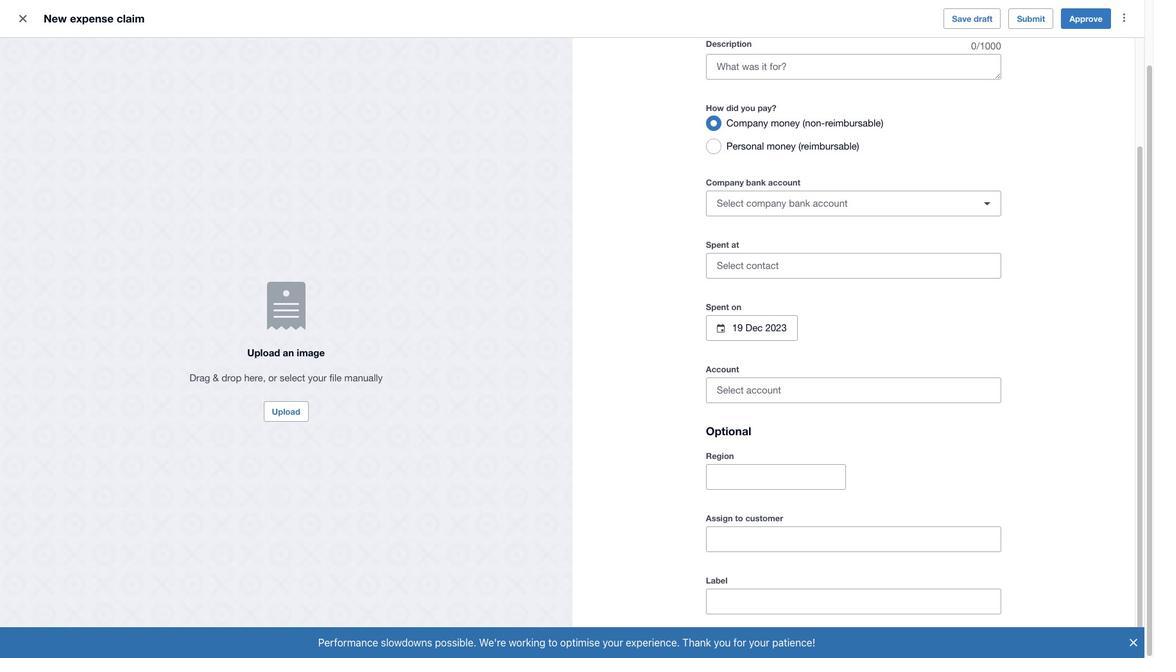 Task type: vqa. For each thing, say whether or not it's contained in the screenshot.
the top bank
yes



Task type: describe. For each thing, give the bounding box(es) containing it.
19
[[732, 323, 743, 334]]

upload button
[[264, 402, 309, 422]]

personal money (reimbursable)
[[727, 141, 859, 152]]

2023
[[765, 323, 787, 334]]

region
[[706, 451, 734, 461]]

drag
[[189, 373, 210, 384]]

submit
[[1017, 14, 1045, 24]]

image
[[297, 347, 325, 359]]

Label text field
[[707, 590, 1001, 614]]

your
[[308, 373, 327, 384]]

money for personal
[[767, 141, 796, 152]]

select company bank account
[[717, 198, 848, 209]]

expense
[[70, 12, 114, 26]]

0 vertical spatial bank
[[746, 178, 766, 188]]

new expense claim
[[44, 12, 145, 26]]

upload an image
[[247, 347, 325, 359]]

company
[[747, 198, 786, 209]]

pay?
[[758, 103, 777, 114]]

upload for upload an image
[[247, 347, 280, 359]]

how
[[706, 103, 724, 114]]

0/1000
[[971, 41, 1001, 52]]

approve button
[[1061, 9, 1111, 30]]

select company bank account button
[[706, 191, 1001, 217]]

upload for upload
[[272, 407, 300, 417]]

Spent at field
[[706, 238, 1001, 295]]

save draft button
[[944, 9, 1001, 30]]

optional
[[706, 425, 751, 438]]

manually
[[344, 373, 383, 384]]

draft
[[974, 14, 993, 24]]

to
[[735, 513, 743, 524]]

&
[[213, 373, 219, 384]]

or
[[268, 373, 277, 384]]

an
[[283, 347, 294, 359]]

select
[[280, 373, 305, 384]]



Task type: locate. For each thing, give the bounding box(es) containing it.
upload left an
[[247, 347, 280, 359]]

status
[[706, 279, 1001, 295], [706, 404, 1001, 419], [706, 552, 1001, 568], [706, 615, 1001, 630]]

file
[[329, 373, 342, 384]]

money down company money (non-reimbursable)
[[767, 141, 796, 152]]

account
[[768, 178, 801, 188], [813, 198, 848, 209]]

company
[[727, 118, 768, 129], [706, 178, 744, 188]]

none field for account
[[706, 378, 1001, 419]]

(reimbursable)
[[799, 141, 859, 152]]

assign to customer
[[706, 513, 783, 524]]

Region text field
[[707, 465, 845, 490]]

1 vertical spatial company
[[706, 178, 744, 188]]

upload
[[247, 347, 280, 359], [272, 407, 300, 417]]

company inside option group
[[727, 118, 768, 129]]

spent for spent on
[[706, 302, 729, 313]]

account inside popup button
[[813, 198, 848, 209]]

drop
[[222, 373, 242, 384]]

2 spent from the top
[[706, 302, 729, 313]]

approve
[[1070, 14, 1103, 24]]

Description text field
[[707, 55, 1001, 80]]

bank right company
[[789, 198, 810, 209]]

None text field
[[707, 527, 1001, 552]]

account
[[706, 365, 739, 375]]

money for company
[[771, 118, 800, 129]]

1 spent from the top
[[706, 240, 729, 250]]

1 vertical spatial bank
[[789, 198, 810, 209]]

spent on
[[706, 302, 742, 313]]

spent for spent at
[[706, 240, 729, 250]]

None field
[[706, 378, 1001, 419], [706, 464, 846, 490], [706, 511, 1001, 568], [706, 589, 1001, 630], [706, 511, 1001, 568]]

upload inside upload button
[[272, 407, 300, 417]]

submit button
[[1009, 9, 1054, 30]]

none field "select account"
[[706, 378, 1001, 419]]

dec
[[746, 323, 763, 334]]

1 vertical spatial upload
[[272, 407, 300, 417]]

0 horizontal spatial account
[[768, 178, 801, 188]]

spent left at
[[706, 240, 729, 250]]

0 vertical spatial money
[[771, 118, 800, 129]]

claim
[[117, 12, 145, 26]]

at
[[732, 240, 739, 250]]

spent at
[[706, 240, 739, 250]]

3 status from the top
[[706, 552, 1001, 568]]

none field for region
[[706, 464, 846, 490]]

see more options image
[[1111, 6, 1137, 31]]

company for company money (non-reimbursable)
[[727, 118, 768, 129]]

none field region
[[706, 464, 846, 490]]

status down "select account" text field
[[706, 404, 1001, 419]]

here,
[[244, 373, 266, 384]]

Select account text field
[[707, 379, 1001, 403]]

Spent at text field
[[707, 254, 972, 279]]

personal
[[727, 141, 764, 152]]

company bank account
[[706, 178, 801, 188]]

dialog
[[0, 627, 1154, 658]]

status down the label text box
[[706, 615, 1001, 630]]

account up select company bank account
[[768, 178, 801, 188]]

on
[[732, 302, 742, 313]]

select
[[717, 198, 744, 209]]

drag & drop here, or select your file manually
[[189, 373, 383, 384]]

customer
[[746, 513, 783, 524]]

company money (non-reimbursable)
[[727, 118, 884, 129]]

0 vertical spatial spent
[[706, 240, 729, 250]]

option group containing company money (non-reimbursable)
[[701, 111, 1001, 160]]

1 horizontal spatial bank
[[789, 198, 810, 209]]

purchase date image
[[717, 325, 725, 333]]

none field the label
[[706, 589, 1001, 630]]

you
[[741, 103, 755, 114]]

option group
[[701, 111, 1001, 160]]

0 vertical spatial account
[[768, 178, 801, 188]]

1 status from the top
[[706, 279, 1001, 295]]

spent inside field
[[706, 240, 729, 250]]

status down spent at text box
[[706, 279, 1001, 295]]

description
[[706, 39, 752, 49]]

1 horizontal spatial account
[[813, 198, 848, 209]]

reimbursable)
[[825, 118, 884, 129]]

company up select
[[706, 178, 744, 188]]

1 vertical spatial spent
[[706, 302, 729, 313]]

(non-
[[803, 118, 825, 129]]

0 vertical spatial company
[[727, 118, 768, 129]]

4 status from the top
[[706, 615, 1001, 630]]

19 dec 2023
[[732, 323, 787, 334]]

money down "pay?"
[[771, 118, 800, 129]]

assign
[[706, 513, 733, 524]]

spent
[[706, 240, 729, 250], [706, 302, 729, 313]]

how did you pay?
[[706, 103, 777, 114]]

close image
[[10, 6, 36, 32]]

spent left the on
[[706, 302, 729, 313]]

none field for label
[[706, 589, 1001, 630]]

account down (reimbursable)
[[813, 198, 848, 209]]

save draft
[[952, 14, 993, 24]]

upload down drag & drop here, or select your file manually
[[272, 407, 300, 417]]

0 vertical spatial upload
[[247, 347, 280, 359]]

new
[[44, 12, 67, 26]]

0 horizontal spatial bank
[[746, 178, 766, 188]]

save
[[952, 14, 972, 24]]

money
[[771, 118, 800, 129], [767, 141, 796, 152]]

status up the label text box
[[706, 552, 1001, 568]]

1 vertical spatial money
[[767, 141, 796, 152]]

bank
[[746, 178, 766, 188], [789, 198, 810, 209]]

1 vertical spatial account
[[813, 198, 848, 209]]

did
[[726, 103, 739, 114]]

bank up company
[[746, 178, 766, 188]]

2 status from the top
[[706, 404, 1001, 419]]

company down the you
[[727, 118, 768, 129]]

company for company bank account
[[706, 178, 744, 188]]

label
[[706, 576, 728, 586]]

bank inside popup button
[[789, 198, 810, 209]]



